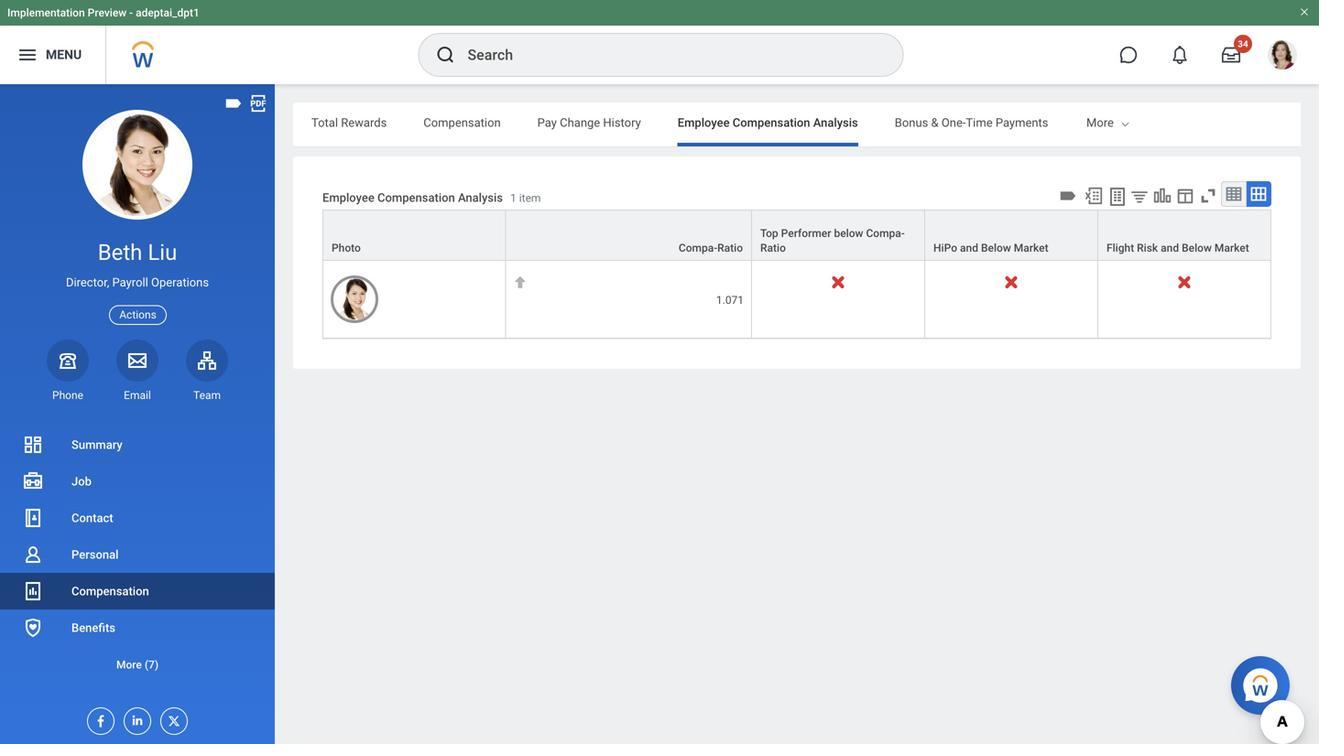 Task type: describe. For each thing, give the bounding box(es) containing it.
compa- inside the top performer below compa- ratio
[[866, 227, 905, 240]]

top performer below compa- ratio
[[760, 227, 905, 255]]

more (7) button
[[0, 654, 275, 676]]

tab list containing total rewards
[[293, 103, 1301, 147]]

2 and from the left
[[1161, 242, 1179, 255]]

phone
[[52, 389, 83, 402]]

hipo and below market
[[933, 242, 1048, 255]]

1
[[510, 192, 516, 205]]

job image
[[22, 471, 44, 493]]

1.071
[[716, 294, 744, 307]]

mail image
[[126, 350, 148, 372]]

director,
[[66, 276, 109, 290]]

Search Workday  search field
[[468, 35, 865, 75]]

expand table image
[[1249, 185, 1268, 203]]

email
[[124, 389, 151, 402]]

employee for employee compensation analysis
[[678, 116, 730, 130]]

click to view/edit grid preferences image
[[1175, 186, 1195, 206]]

34 button
[[1211, 35, 1252, 75]]

menu banner
[[0, 0, 1319, 84]]

risk
[[1137, 242, 1158, 255]]

job link
[[0, 463, 275, 500]]

summary link
[[0, 427, 275, 463]]

view team image
[[196, 350, 218, 372]]

performer
[[781, 227, 831, 240]]

actions button
[[109, 306, 167, 325]]

allowance
[[1161, 116, 1216, 130]]

plan
[[1219, 116, 1242, 130]]

-
[[129, 6, 133, 19]]

export to worksheets image
[[1107, 186, 1129, 208]]

email beth liu element
[[116, 388, 158, 403]]

top
[[760, 227, 778, 240]]

navigation pane region
[[0, 84, 275, 745]]

history
[[603, 116, 641, 130]]

select to filter grid data image
[[1129, 187, 1150, 206]]

more (7) button
[[0, 647, 275, 683]]

personal link
[[0, 537, 275, 573]]

flight risk and below market button
[[1098, 211, 1270, 260]]

top performer below compa- ratio button
[[752, 211, 924, 260]]

export to excel image
[[1084, 186, 1104, 206]]

compa-ratio button
[[506, 211, 751, 260]]

phone button
[[47, 340, 89, 403]]

total rewards
[[311, 116, 387, 130]]

compa-ratio above 1.05 image
[[513, 276, 527, 289]]

2 market from the left
[[1215, 242, 1249, 255]]

hipo and below market button
[[925, 211, 1097, 260]]

ratio inside the top performer below compa- ratio
[[760, 242, 786, 255]]

contact image
[[22, 507, 44, 529]]

tag image
[[224, 93, 244, 114]]

summary
[[71, 438, 123, 452]]

team link
[[186, 340, 228, 403]]

pay
[[537, 116, 557, 130]]

summary image
[[22, 434, 44, 456]]

notifications large image
[[1171, 46, 1189, 64]]

menu
[[46, 47, 82, 62]]

fullscreen image
[[1198, 186, 1218, 206]]

phone image
[[55, 350, 81, 372]]

reimbursable allowance plan activity
[[1085, 116, 1284, 130]]

benefits image
[[22, 617, 44, 639]]

benefits link
[[0, 610, 275, 647]]

bonus & one-time payments
[[895, 116, 1048, 130]]

change
[[560, 116, 600, 130]]

more (7)
[[116, 659, 159, 672]]

implementation
[[7, 6, 85, 19]]

photo
[[332, 242, 361, 255]]

beth liu
[[98, 240, 177, 266]]



Task type: vqa. For each thing, say whether or not it's contained in the screenshot.
4
no



Task type: locate. For each thing, give the bounding box(es) containing it.
employee for employee compensation analysis 1 item
[[322, 191, 374, 205]]

personal
[[71, 548, 119, 562]]

0 horizontal spatial and
[[960, 242, 978, 255]]

x image
[[161, 709, 181, 729]]

1.071 row
[[322, 261, 1271, 339]]

1 and from the left
[[960, 242, 978, 255]]

(7)
[[145, 659, 159, 672]]

payments
[[996, 116, 1048, 130]]

0 horizontal spatial compa-
[[679, 242, 717, 255]]

market
[[1014, 242, 1048, 255], [1215, 242, 1249, 255]]

view printable version (pdf) image
[[248, 93, 268, 114]]

operations
[[151, 276, 209, 290]]

below
[[834, 227, 863, 240]]

payroll
[[112, 276, 148, 290]]

beth
[[98, 240, 142, 266]]

reimbursable
[[1085, 116, 1158, 130]]

analysis left bonus
[[813, 116, 858, 130]]

compensation image
[[22, 581, 44, 603]]

table image
[[1225, 185, 1243, 203]]

implementation preview -   adeptai_dpt1
[[7, 6, 200, 19]]

more left (7)
[[116, 659, 142, 672]]

row
[[322, 210, 1271, 261]]

1 horizontal spatial and
[[1161, 242, 1179, 255]]

1 horizontal spatial more
[[1086, 116, 1114, 130]]

row containing top performer below compa- ratio
[[322, 210, 1271, 261]]

1 horizontal spatial employee
[[678, 116, 730, 130]]

compensation inside 'list'
[[71, 585, 149, 599]]

compa-
[[866, 227, 905, 240], [679, 242, 717, 255]]

compa- right below
[[866, 227, 905, 240]]

activity
[[1245, 116, 1284, 130]]

item
[[519, 192, 541, 205]]

1 horizontal spatial below
[[1182, 242, 1212, 255]]

more for more
[[1086, 116, 1114, 130]]

liu
[[148, 240, 177, 266]]

adeptai_dpt1
[[136, 6, 200, 19]]

1 vertical spatial analysis
[[458, 191, 503, 205]]

&
[[931, 116, 939, 130]]

phone beth liu element
[[47, 388, 89, 403]]

0 horizontal spatial ratio
[[717, 242, 743, 255]]

and right hipo
[[960, 242, 978, 255]]

compa- up 1.071
[[679, 242, 717, 255]]

0 horizontal spatial market
[[1014, 242, 1048, 255]]

toolbar
[[1055, 181, 1271, 210]]

1 horizontal spatial ratio
[[760, 242, 786, 255]]

facebook image
[[88, 709, 108, 729]]

job
[[71, 475, 92, 489]]

0 vertical spatial compa-
[[866, 227, 905, 240]]

2 below from the left
[[1182, 242, 1212, 255]]

more inside dropdown button
[[116, 659, 142, 672]]

employee's photo (beth liu) image
[[331, 276, 378, 323]]

0 horizontal spatial below
[[981, 242, 1011, 255]]

rewards
[[341, 116, 387, 130]]

search image
[[435, 44, 457, 66]]

below right hipo
[[981, 242, 1011, 255]]

list containing summary
[[0, 427, 275, 683]]

compensation
[[423, 116, 501, 130], [733, 116, 810, 130], [377, 191, 455, 205], [71, 585, 149, 599]]

below right risk
[[1182, 242, 1212, 255]]

inbox large image
[[1222, 46, 1240, 64]]

ratio
[[717, 242, 743, 255], [760, 242, 786, 255]]

time
[[966, 116, 993, 130]]

ratio up 1.071
[[717, 242, 743, 255]]

analysis for employee compensation analysis
[[813, 116, 858, 130]]

1 below from the left
[[981, 242, 1011, 255]]

0 vertical spatial analysis
[[813, 116, 858, 130]]

preview
[[88, 6, 127, 19]]

1 ratio from the left
[[717, 242, 743, 255]]

email button
[[116, 340, 158, 403]]

one-
[[941, 116, 966, 130]]

compa-ratio
[[679, 242, 743, 255]]

more
[[1086, 116, 1114, 130], [116, 659, 142, 672]]

0 vertical spatial more
[[1086, 116, 1114, 130]]

1 vertical spatial more
[[116, 659, 142, 672]]

pay change history
[[537, 116, 641, 130]]

menu button
[[0, 26, 106, 84]]

below
[[981, 242, 1011, 255], [1182, 242, 1212, 255]]

contact link
[[0, 500, 275, 537]]

compa-ratio above 1.05 element
[[513, 276, 744, 308]]

employee compensation analysis
[[678, 116, 858, 130]]

2 ratio from the left
[[760, 242, 786, 255]]

0 horizontal spatial more
[[116, 659, 142, 672]]

view worker - expand/collapse chart image
[[1152, 186, 1172, 206]]

employee
[[678, 116, 730, 130], [322, 191, 374, 205]]

flight risk and below market
[[1107, 242, 1249, 255]]

close environment banner image
[[1299, 6, 1310, 17]]

list
[[0, 427, 275, 683]]

0 horizontal spatial employee
[[322, 191, 374, 205]]

market down the table image
[[1215, 242, 1249, 255]]

linkedin image
[[125, 709, 145, 728]]

hipo
[[933, 242, 957, 255]]

benefits
[[71, 622, 115, 635]]

tab list
[[293, 103, 1301, 147]]

employee down "search workday" 'search field'
[[678, 116, 730, 130]]

total
[[311, 116, 338, 130]]

more up export to excel image
[[1086, 116, 1114, 130]]

flight
[[1107, 242, 1134, 255]]

1 horizontal spatial analysis
[[813, 116, 858, 130]]

1 horizontal spatial market
[[1215, 242, 1249, 255]]

actions
[[119, 309, 156, 322]]

contact
[[71, 512, 113, 525]]

1 vertical spatial compa-
[[679, 242, 717, 255]]

34
[[1238, 38, 1248, 49]]

photo button
[[323, 211, 505, 260]]

market right hipo
[[1014, 242, 1048, 255]]

compensation link
[[0, 573, 275, 610]]

analysis
[[813, 116, 858, 130], [458, 191, 503, 205]]

and
[[960, 242, 978, 255], [1161, 242, 1179, 255]]

profile logan mcneil image
[[1268, 40, 1297, 73]]

team
[[193, 389, 221, 402]]

employee compensation analysis 1 item
[[322, 191, 541, 205]]

bonus
[[895, 116, 928, 130]]

1 market from the left
[[1014, 242, 1048, 255]]

1 horizontal spatial compa-
[[866, 227, 905, 240]]

ratio down top
[[760, 242, 786, 255]]

personal image
[[22, 544, 44, 566]]

tag image
[[1058, 186, 1078, 206]]

and right risk
[[1161, 242, 1179, 255]]

analysis left 1
[[458, 191, 503, 205]]

analysis for employee compensation analysis 1 item
[[458, 191, 503, 205]]

team beth liu element
[[186, 388, 228, 403]]

justify image
[[16, 44, 38, 66]]

0 horizontal spatial analysis
[[458, 191, 503, 205]]

employee up photo
[[322, 191, 374, 205]]

director, payroll operations
[[66, 276, 209, 290]]

more for more (7)
[[116, 659, 142, 672]]

0 vertical spatial employee
[[678, 116, 730, 130]]

1 vertical spatial employee
[[322, 191, 374, 205]]



